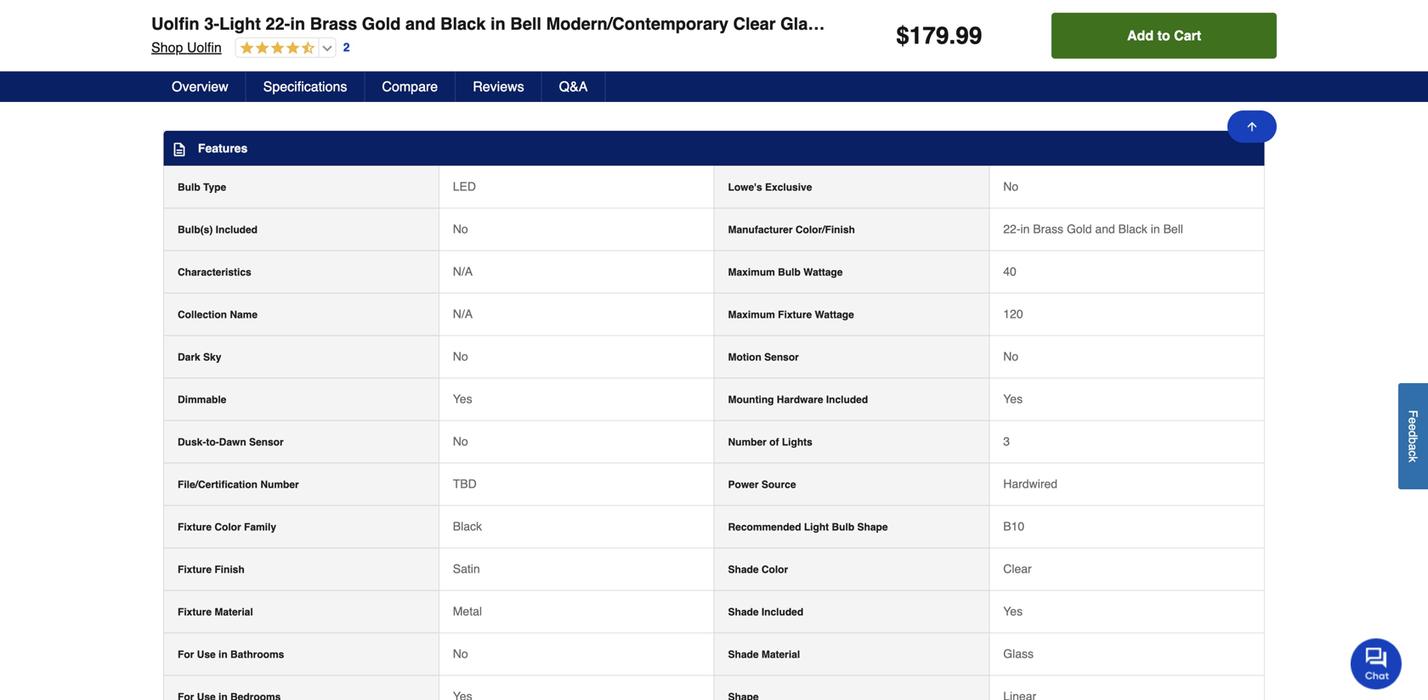 Task type: describe. For each thing, give the bounding box(es) containing it.
b
[[1407, 437, 1420, 444]]

material for fixture material
[[215, 607, 253, 619]]

reviews
[[473, 79, 524, 94]]

recommended light bulb shape
[[728, 522, 888, 534]]

satin
[[453, 563, 480, 576]]

lowe's exclusive
[[728, 182, 812, 194]]

collection name
[[178, 309, 258, 321]]

chat invite button image
[[1351, 638, 1403, 690]]

0 horizontal spatial hanging
[[228, 69, 268, 81]]

file/certification
[[178, 479, 258, 491]]

lights
[[782, 437, 813, 449]]

40
[[1003, 265, 1017, 279]]

no for 22-in brass gold and black in bell
[[453, 222, 468, 236]]

island
[[1066, 14, 1115, 34]]

2 horizontal spatial bulb
[[832, 522, 855, 534]]

0 vertical spatial number
[[728, 437, 767, 449]]

1 vertical spatial uolfin
[[187, 40, 222, 55]]

k
[[1407, 457, 1420, 463]]

for
[[178, 649, 194, 661]]

1 vertical spatial gold
[[1067, 222, 1092, 236]]

finish
[[215, 564, 245, 576]]

fixture material
[[178, 607, 253, 619]]

exclusive
[[765, 182, 812, 194]]

fixture for satin
[[178, 564, 212, 576]]

3
[[1003, 435, 1010, 449]]

specifications
[[263, 79, 347, 94]]

1 vertical spatial number
[[260, 479, 299, 491]]

shade for glass
[[728, 649, 759, 661]]

bulb type
[[178, 182, 226, 194]]

color for fixture
[[215, 522, 241, 534]]

color/finish
[[796, 224, 855, 236]]

2
[[343, 41, 350, 54]]

family
[[244, 522, 276, 534]]

type
[[203, 182, 226, 194]]

f
[[1407, 410, 1420, 418]]

number of lights
[[728, 437, 813, 449]]

0 vertical spatial height
[[178, 27, 209, 39]]

characteristics
[[178, 267, 251, 279]]

to
[[1158, 28, 1171, 43]]

0 horizontal spatial light
[[219, 14, 261, 34]]

material for shade material
[[762, 649, 800, 661]]

q&a
[[559, 79, 588, 94]]

compare button
[[365, 71, 456, 102]]

0 vertical spatial clear
[[733, 14, 776, 34]]

0 horizontal spatial bulb
[[178, 182, 200, 194]]

0 horizontal spatial 22-
[[266, 14, 290, 34]]

dawn
[[219, 437, 246, 449]]

motion sensor
[[728, 352, 799, 364]]

lowe's
[[728, 182, 762, 194]]

67.5
[[453, 68, 476, 81]]

0 vertical spatial and
[[405, 14, 436, 34]]

2 horizontal spatial light
[[1120, 14, 1161, 34]]

add
[[1127, 28, 1154, 43]]

shade material
[[728, 649, 800, 661]]

1 vertical spatial bulb
[[778, 267, 801, 279]]

0 horizontal spatial glass
[[781, 14, 827, 34]]

features
[[198, 142, 248, 155]]

mounting
[[728, 394, 774, 406]]

notes image
[[173, 143, 186, 156]]

arrow up image
[[1246, 120, 1259, 133]]

bulb(s)
[[178, 224, 213, 236]]

b10
[[1003, 520, 1025, 534]]

of
[[770, 437, 779, 449]]

.
[[949, 22, 956, 49]]

file/certification number
[[178, 479, 299, 491]]

maximum bulb wattage
[[728, 267, 843, 279]]

mounting hardware included
[[728, 394, 868, 406]]

hardware
[[777, 394, 823, 406]]

dark sky
[[178, 352, 221, 364]]

dusk-
[[178, 437, 206, 449]]

1 vertical spatial and
[[1095, 222, 1115, 236]]

6.5
[[453, 25, 470, 39]]

1 vertical spatial brass
[[1033, 222, 1064, 236]]

179
[[910, 22, 949, 49]]

motion
[[728, 352, 762, 364]]

0 horizontal spatial led
[[453, 180, 476, 194]]

4.5 stars image
[[236, 41, 315, 57]]

use
[[197, 649, 216, 661]]

to-
[[206, 437, 219, 449]]

0 horizontal spatial brass
[[310, 14, 357, 34]]

shape
[[857, 522, 888, 534]]

0 vertical spatial uolfin
[[151, 14, 200, 34]]

1 vertical spatial clear
[[1003, 563, 1032, 576]]

height (inches)
[[178, 27, 251, 39]]

manufacturer color/finish
[[728, 224, 855, 236]]

included for bulb(s) included
[[216, 224, 258, 236]]

included for shade included
[[762, 607, 804, 619]]

bathrooms
[[230, 649, 284, 661]]

power
[[728, 479, 759, 491]]

(inches) up the 4.5 stars image
[[212, 27, 251, 39]]

(inches) right width
[[759, 27, 798, 39]]

wattage for 40
[[804, 267, 843, 279]]

collection
[[178, 309, 227, 321]]

source
[[762, 479, 796, 491]]

fixture finish
[[178, 564, 245, 576]]

1 horizontal spatial 22-
[[1003, 222, 1021, 236]]

maximum hanging height (inches)
[[178, 69, 345, 81]]

a
[[1407, 444, 1420, 451]]

kitchen
[[999, 14, 1061, 34]]



Task type: locate. For each thing, give the bounding box(es) containing it.
0 vertical spatial 22-
[[266, 14, 290, 34]]

light up the 4.5 stars image
[[219, 14, 261, 34]]

1 vertical spatial maximum
[[728, 267, 775, 279]]

brass
[[310, 14, 357, 34], [1033, 222, 1064, 236]]

0 vertical spatial included
[[216, 224, 258, 236]]

(inches)
[[212, 27, 251, 39], [759, 27, 798, 39], [306, 69, 345, 81], [790, 69, 829, 81]]

material up for use in bathrooms
[[215, 607, 253, 619]]

1 vertical spatial 120
[[1003, 307, 1023, 321]]

1 vertical spatial height
[[271, 69, 303, 81]]

overview button
[[155, 71, 246, 102]]

fixture for black
[[178, 522, 212, 534]]

and
[[405, 14, 436, 34], [1095, 222, 1115, 236]]

maximum up 'motion' at the bottom of the page
[[728, 309, 775, 321]]

light
[[219, 14, 261, 34], [1120, 14, 1161, 34], [804, 522, 829, 534]]

0 vertical spatial bulb
[[178, 182, 200, 194]]

0 vertical spatial color
[[215, 522, 241, 534]]

wire length (inches)
[[728, 69, 829, 81]]

bulb left type
[[178, 182, 200, 194]]

uolfin down height (inches)
[[187, 40, 222, 55]]

overview
[[172, 79, 228, 94]]

e up the b
[[1407, 424, 1420, 431]]

light right recommended
[[804, 522, 829, 534]]

color for shade
[[762, 564, 788, 576]]

yes
[[453, 392, 472, 406], [1003, 392, 1023, 406], [1003, 605, 1023, 619]]

shade included
[[728, 607, 804, 619]]

bulb up maximum fixture wattage
[[778, 267, 801, 279]]

1 vertical spatial 22-
[[1003, 222, 1021, 236]]

1 n/a from the top
[[453, 265, 473, 279]]

1 vertical spatial led
[[453, 180, 476, 194]]

q&a button
[[542, 71, 606, 102]]

0 vertical spatial 120
[[1003, 68, 1023, 81]]

bulb left shape
[[832, 522, 855, 534]]

number left of
[[728, 437, 767, 449]]

light left "cart"
[[1120, 14, 1161, 34]]

1 vertical spatial shade
[[728, 607, 759, 619]]

2 n/a from the top
[[453, 307, 473, 321]]

(inches) down 2
[[306, 69, 345, 81]]

number
[[728, 437, 767, 449], [260, 479, 299, 491]]

1 horizontal spatial gold
[[1067, 222, 1092, 236]]

2 shade from the top
[[728, 607, 759, 619]]

dimmable
[[178, 394, 226, 406]]

$
[[896, 22, 910, 49]]

clear
[[733, 14, 776, 34], [1003, 563, 1032, 576]]

hanging down the 4.5 stars image
[[228, 69, 268, 81]]

0 horizontal spatial sensor
[[249, 437, 284, 449]]

add to cart
[[1127, 28, 1202, 43]]

0 vertical spatial led
[[887, 14, 921, 34]]

0 horizontal spatial and
[[405, 14, 436, 34]]

1 vertical spatial bell
[[1164, 222, 1183, 236]]

height down the 4.5 stars image
[[271, 69, 303, 81]]

1 horizontal spatial light
[[804, 522, 829, 534]]

height up shop uolfin
[[178, 27, 209, 39]]

maximum for 120
[[728, 309, 775, 321]]

1 horizontal spatial height
[[271, 69, 303, 81]]

0 horizontal spatial color
[[215, 522, 241, 534]]

shade down recommended
[[728, 564, 759, 576]]

hanging
[[926, 14, 994, 34], [228, 69, 268, 81]]

no for no
[[453, 350, 468, 364]]

sensor
[[764, 352, 799, 364], [249, 437, 284, 449]]

glass
[[781, 14, 827, 34], [1003, 648, 1034, 661]]

22- up the 4.5 stars image
[[266, 14, 290, 34]]

22-in brass gold and black in bell
[[1003, 222, 1183, 236]]

1 horizontal spatial and
[[1095, 222, 1115, 236]]

length
[[753, 69, 787, 81]]

included right hardware
[[826, 394, 868, 406]]

d
[[1407, 431, 1420, 437]]

0 vertical spatial sensor
[[764, 352, 799, 364]]

99
[[956, 22, 982, 49]]

1 horizontal spatial material
[[762, 649, 800, 661]]

shop
[[151, 40, 183, 55]]

material down shade included
[[762, 649, 800, 661]]

tbd
[[453, 478, 477, 491]]

name
[[230, 309, 258, 321]]

0 vertical spatial maximum
[[178, 69, 225, 81]]

3 shade from the top
[[728, 649, 759, 661]]

maximum for 40
[[728, 267, 775, 279]]

yes for metal
[[1003, 605, 1023, 619]]

clear down b10
[[1003, 563, 1032, 576]]

1 horizontal spatial hanging
[[926, 14, 994, 34]]

fixture up for
[[178, 607, 212, 619]]

0 horizontal spatial height
[[178, 27, 209, 39]]

sensor right dawn
[[249, 437, 284, 449]]

fixture down maximum bulb wattage
[[778, 309, 812, 321]]

120 for n/a
[[1003, 307, 1023, 321]]

0 vertical spatial glass
[[781, 14, 827, 34]]

1 vertical spatial wattage
[[815, 309, 854, 321]]

e up 'd'
[[1407, 418, 1420, 424]]

1 horizontal spatial brass
[[1033, 222, 1064, 236]]

n/a for 120
[[453, 307, 473, 321]]

maximum fixture wattage
[[728, 309, 854, 321]]

0 vertical spatial hanging
[[926, 14, 994, 34]]

120 for 67.5
[[1003, 68, 1023, 81]]

dusk-to-dawn sensor
[[178, 437, 284, 449]]

fixture for metal
[[178, 607, 212, 619]]

width (inches)
[[728, 27, 798, 39]]

recommended
[[728, 522, 801, 534]]

fixture left finish
[[178, 564, 212, 576]]

shade down shade included
[[728, 649, 759, 661]]

n/a for 40
[[453, 265, 473, 279]]

2 horizontal spatial included
[[826, 394, 868, 406]]

1 vertical spatial material
[[762, 649, 800, 661]]

shade color
[[728, 564, 788, 576]]

0 vertical spatial material
[[215, 607, 253, 619]]

bell
[[510, 14, 542, 34], [1164, 222, 1183, 236]]

wattage for 120
[[815, 309, 854, 321]]

1 shade from the top
[[728, 564, 759, 576]]

2 vertical spatial bulb
[[832, 522, 855, 534]]

linear
[[832, 14, 883, 34]]

yes for yes
[[1003, 392, 1023, 406]]

120
[[1003, 68, 1023, 81], [1003, 307, 1023, 321]]

0 vertical spatial n/a
[[453, 265, 473, 279]]

1 vertical spatial hanging
[[228, 69, 268, 81]]

specifications button
[[246, 71, 365, 102]]

uolfin 3-light 22-in brass gold and black in bell modern/contemporary clear glass linear led hanging kitchen island light
[[151, 14, 1161, 34]]

1 vertical spatial black
[[1119, 222, 1148, 236]]

power source
[[728, 479, 796, 491]]

maximum down shop uolfin
[[178, 69, 225, 81]]

1 horizontal spatial bulb
[[778, 267, 801, 279]]

1 horizontal spatial glass
[[1003, 648, 1034, 661]]

no for 3
[[453, 435, 468, 449]]

reviews button
[[456, 71, 542, 102]]

0 vertical spatial wattage
[[804, 267, 843, 279]]

0 vertical spatial bell
[[510, 14, 542, 34]]

sky
[[203, 352, 221, 364]]

0 vertical spatial brass
[[310, 14, 357, 34]]

shade down shade color
[[728, 607, 759, 619]]

color left family
[[215, 522, 241, 534]]

f e e d b a c k
[[1407, 410, 1420, 463]]

included
[[216, 224, 258, 236], [826, 394, 868, 406], [762, 607, 804, 619]]

hardwired
[[1003, 478, 1058, 491]]

2 e from the top
[[1407, 424, 1420, 431]]

22-
[[266, 14, 290, 34], [1003, 222, 1021, 236]]

wattage down color/finish
[[804, 267, 843, 279]]

shop uolfin
[[151, 40, 222, 55]]

wattage down maximum bulb wattage
[[815, 309, 854, 321]]

material
[[215, 607, 253, 619], [762, 649, 800, 661]]

(inches) right length
[[790, 69, 829, 81]]

1 vertical spatial included
[[826, 394, 868, 406]]

0 horizontal spatial material
[[215, 607, 253, 619]]

1 horizontal spatial number
[[728, 437, 767, 449]]

add to cart button
[[1052, 13, 1277, 59]]

color
[[215, 522, 241, 534], [762, 564, 788, 576]]

0 horizontal spatial gold
[[362, 14, 401, 34]]

color up shade included
[[762, 564, 788, 576]]

shade for clear
[[728, 564, 759, 576]]

2 120 from the top
[[1003, 307, 1023, 321]]

cart
[[1174, 28, 1202, 43]]

number up family
[[260, 479, 299, 491]]

bulb(s) included
[[178, 224, 258, 236]]

black
[[440, 14, 486, 34], [1119, 222, 1148, 236], [453, 520, 482, 534]]

2 vertical spatial maximum
[[728, 309, 775, 321]]

120 down '40'
[[1003, 307, 1023, 321]]

modern/contemporary
[[546, 14, 729, 34]]

1 horizontal spatial sensor
[[764, 352, 799, 364]]

$ 179 . 99
[[896, 22, 982, 49]]

0 horizontal spatial bell
[[510, 14, 542, 34]]

wire
[[728, 69, 750, 81]]

0 horizontal spatial included
[[216, 224, 258, 236]]

1 vertical spatial sensor
[[249, 437, 284, 449]]

hanging right $
[[926, 14, 994, 34]]

no for glass
[[453, 648, 468, 661]]

clear up wire
[[733, 14, 776, 34]]

2 vertical spatial black
[[453, 520, 482, 534]]

0 vertical spatial gold
[[362, 14, 401, 34]]

1 vertical spatial color
[[762, 564, 788, 576]]

metal
[[453, 605, 482, 619]]

fixture up fixture finish
[[178, 522, 212, 534]]

1 horizontal spatial bell
[[1164, 222, 1183, 236]]

2 vertical spatial shade
[[728, 649, 759, 661]]

f e e d b a c k button
[[1399, 383, 1428, 490]]

dark
[[178, 352, 200, 364]]

in
[[290, 14, 305, 34], [491, 14, 506, 34], [1021, 222, 1030, 236], [1151, 222, 1160, 236], [219, 649, 228, 661]]

uolfin up shop
[[151, 14, 200, 34]]

compare
[[382, 79, 438, 94]]

0 vertical spatial black
[[440, 14, 486, 34]]

included up the shade material
[[762, 607, 804, 619]]

maximum down manufacturer
[[728, 267, 775, 279]]

1 120 from the top
[[1003, 68, 1023, 81]]

120 down kitchen on the top right
[[1003, 68, 1023, 81]]

0 vertical spatial shade
[[728, 564, 759, 576]]

3-
[[204, 14, 219, 34]]

0 horizontal spatial number
[[260, 479, 299, 491]]

1 horizontal spatial color
[[762, 564, 788, 576]]

for use in bathrooms
[[178, 649, 284, 661]]

c
[[1407, 451, 1420, 457]]

n/a
[[453, 265, 473, 279], [453, 307, 473, 321]]

1 vertical spatial glass
[[1003, 648, 1034, 661]]

width
[[728, 27, 756, 39]]

1 horizontal spatial clear
[[1003, 563, 1032, 576]]

1 e from the top
[[1407, 418, 1420, 424]]

1 horizontal spatial included
[[762, 607, 804, 619]]

fixture color family
[[178, 522, 276, 534]]

22- up '40'
[[1003, 222, 1021, 236]]

1 vertical spatial n/a
[[453, 307, 473, 321]]

sensor right 'motion' at the bottom of the page
[[764, 352, 799, 364]]

1 horizontal spatial led
[[887, 14, 921, 34]]

maximum
[[178, 69, 225, 81], [728, 267, 775, 279], [728, 309, 775, 321]]

manufacturer
[[728, 224, 793, 236]]

shade for yes
[[728, 607, 759, 619]]

bulb
[[178, 182, 200, 194], [778, 267, 801, 279], [832, 522, 855, 534]]

0 horizontal spatial clear
[[733, 14, 776, 34]]

included right bulb(s)
[[216, 224, 258, 236]]

2 vertical spatial included
[[762, 607, 804, 619]]



Task type: vqa. For each thing, say whether or not it's contained in the screenshot.
check circle filled icon for 30-in 5 Burners 5.8-cu ft Self- cleaning Convection Oven Freestanding Natural Gas Range (Stainless Steel with Printshield Finish)
no



